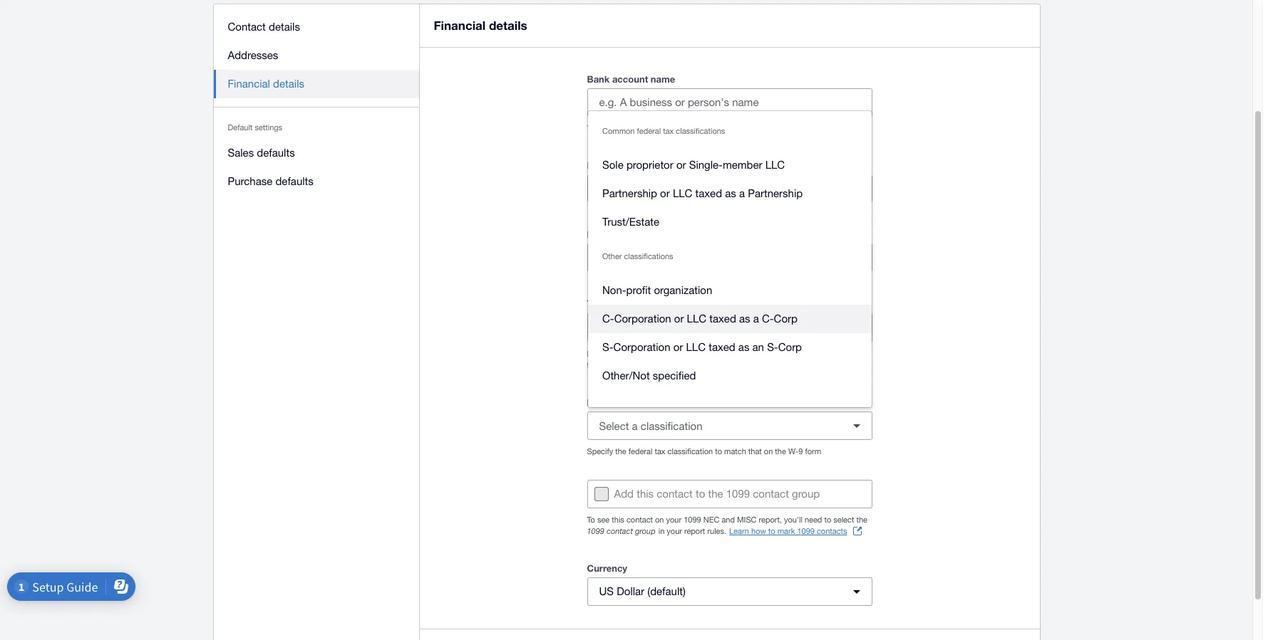 Task type: describe. For each thing, give the bounding box(es) containing it.
that
[[749, 448, 762, 456]]

2 partnership from the left
[[748, 188, 803, 200]]

mark
[[778, 528, 795, 536]]

non-profit organization button
[[588, 277, 872, 305]]

sole proprietor or single-member llc button
[[588, 151, 872, 180]]

specify
[[587, 448, 613, 456]]

specified
[[653, 370, 696, 382]]

1099 inside enter your contact's tax number, which is needed when filing the 1099 report to the irs.
[[816, 350, 833, 359]]

or for sole
[[677, 159, 686, 171]]

a inside popup button
[[632, 420, 638, 432]]

routing number
[[587, 160, 658, 171]]

to left pay
[[727, 124, 734, 133]]

s-corporation or llc taxed as an s-corp button
[[588, 334, 872, 362]]

contact
[[228, 21, 266, 33]]

report inside enter your contact's tax number, which is needed when filing the 1099 report to the irs.
[[835, 350, 856, 359]]

irs.
[[600, 361, 615, 370]]

list box containing sole proprietor or single-member llc
[[588, 111, 872, 408]]

member
[[723, 159, 763, 171]]

sales defaults
[[228, 147, 295, 159]]

1099 up misc
[[726, 488, 750, 501]]

defaults for purchase defaults
[[276, 175, 314, 188]]

contact down see
[[607, 527, 633, 536]]

as for a
[[739, 313, 750, 325]]

2 vertical spatial classification
[[668, 448, 713, 456]]

1 c- from the left
[[602, 313, 614, 325]]

contact's
[[625, 350, 658, 359]]

contacts
[[817, 528, 847, 536]]

contact up report,
[[753, 488, 789, 501]]

Reference field
[[588, 245, 872, 272]]

dollar
[[617, 586, 645, 598]]

or inside partnership or llc taxed as a partnership button
[[660, 188, 670, 200]]

a left batch
[[811, 124, 815, 133]]

select a classification
[[599, 420, 703, 432]]

nec
[[704, 516, 720, 525]]

and
[[722, 516, 735, 525]]

name
[[651, 73, 675, 85]]

(default)
[[648, 586, 686, 598]]

the inside to see this contact on your 1099 nec and misc report, you'll need to select the 1099 contact group in your report rules. learn how to mark 1099 contacts
[[857, 516, 868, 525]]

0 vertical spatial classifications
[[676, 127, 725, 135]]

none
[[599, 322, 625, 334]]

us dollar (default)
[[599, 586, 686, 598]]

the up nec on the right of the page
[[708, 488, 723, 501]]

sole
[[602, 159, 624, 171]]

0 vertical spatial when
[[751, 124, 770, 133]]

sales defaults button
[[214, 139, 420, 168]]

trust/estate
[[602, 216, 660, 228]]

select
[[834, 516, 854, 525]]

to
[[587, 516, 595, 525]]

non-
[[602, 284, 626, 297]]

add
[[614, 488, 634, 501]]

or for s-
[[674, 342, 683, 354]]

when inside enter your contact's tax number, which is needed when filing the 1099 report to the irs.
[[763, 350, 782, 359]]

sole proprietor or single-member llc
[[602, 159, 785, 171]]

1099 down need
[[797, 528, 815, 536]]

create
[[787, 124, 809, 133]]

these details will show against the bills to pay when you create a batch payment.
[[587, 124, 872, 133]]

in
[[659, 528, 665, 536]]

need
[[805, 516, 822, 525]]

bank for bank account name
[[587, 73, 610, 85]]

0 vertical spatial this
[[637, 488, 654, 501]]

purchase
[[228, 175, 273, 188]]

see
[[597, 516, 610, 525]]

bank for bank account number
[[730, 160, 752, 171]]

none button
[[588, 314, 650, 342]]

which
[[704, 350, 724, 359]]

an
[[753, 342, 764, 354]]

llc inside c-corporation or llc taxed as a c-corp button
[[687, 313, 707, 325]]

batch
[[817, 124, 837, 133]]

single-
[[689, 159, 723, 171]]

a down the member
[[739, 188, 745, 200]]

routing
[[587, 160, 622, 171]]

0 horizontal spatial classifications
[[624, 252, 674, 261]]

group containing sole proprietor or single-member llc
[[588, 111, 872, 408]]

0 vertical spatial taxed
[[696, 188, 722, 200]]

common
[[602, 127, 635, 135]]

federal inside group
[[637, 127, 661, 135]]

0 vertical spatial group
[[792, 488, 820, 501]]

learn
[[729, 528, 749, 536]]

other/not specified
[[602, 370, 696, 382]]

currency
[[587, 563, 628, 575]]

non-profit organization
[[602, 284, 712, 297]]

how
[[752, 528, 766, 536]]

the right the "specify"
[[615, 448, 627, 456]]

classification for federal tax classification
[[639, 397, 697, 409]]

contact down the add
[[627, 516, 653, 525]]

learn how to mark 1099 contacts link
[[729, 526, 862, 538]]

proprietor
[[627, 159, 674, 171]]

defaults for sales defaults
[[257, 147, 295, 159]]

addresses button
[[214, 41, 420, 70]]

9
[[799, 448, 803, 456]]

corporation for c-
[[614, 313, 671, 325]]

tax inside enter your contact's tax number, which is needed when filing the 1099 report to the irs.
[[660, 350, 671, 359]]

as for an
[[739, 342, 750, 354]]

2 number from the left
[[793, 160, 827, 171]]

contact details
[[228, 21, 300, 33]]

addresses
[[228, 49, 278, 61]]

contact details button
[[214, 13, 420, 41]]

tax
[[587, 298, 602, 309]]

1 horizontal spatial financial
[[434, 18, 486, 33]]

select a classification button
[[587, 412, 872, 441]]

2 c- from the left
[[762, 313, 774, 325]]

you
[[772, 124, 785, 133]]

bank account name
[[587, 73, 675, 85]]

financial details inside financial details button
[[228, 78, 304, 90]]

reference
[[587, 229, 632, 240]]

purchase defaults button
[[214, 168, 420, 196]]

show
[[649, 124, 668, 133]]

profit
[[626, 284, 651, 297]]



Task type: vqa. For each thing, say whether or not it's contained in the screenshot.
RA
no



Task type: locate. For each thing, give the bounding box(es) containing it.
0 vertical spatial federal
[[637, 127, 661, 135]]

1 vertical spatial taxed
[[710, 313, 736, 325]]

llc up s-corporation or llc taxed as an s-corp
[[687, 313, 707, 325]]

the left w-
[[775, 448, 786, 456]]

classification down specified
[[639, 397, 697, 409]]

federal right common
[[637, 127, 661, 135]]

as inside button
[[739, 342, 750, 354]]

to
[[727, 124, 734, 133], [858, 350, 865, 359], [715, 448, 722, 456], [696, 488, 705, 501], [825, 516, 832, 525], [769, 528, 775, 536]]

federal tax classification
[[587, 397, 697, 409]]

a right select
[[632, 420, 638, 432]]

1 vertical spatial report
[[684, 528, 705, 536]]

as down non-profit organization button
[[739, 313, 750, 325]]

a
[[811, 124, 815, 133], [739, 188, 745, 200], [753, 313, 759, 325], [632, 420, 638, 432]]

Bank account number field
[[730, 175, 872, 202]]

to up contacts
[[825, 516, 832, 525]]

other
[[602, 252, 622, 261]]

filing
[[784, 350, 800, 359]]

0 horizontal spatial on
[[655, 516, 664, 525]]

1 vertical spatial group
[[635, 527, 656, 536]]

common federal tax classifications
[[602, 127, 725, 135]]

to down report,
[[769, 528, 775, 536]]

2 vertical spatial as
[[739, 342, 750, 354]]

a up an
[[753, 313, 759, 325]]

llc down c-corporation or llc taxed as a c-corp
[[686, 342, 706, 354]]

report down nec on the right of the page
[[684, 528, 705, 536]]

pay
[[736, 124, 749, 133]]

as down sole proprietor or single-member llc "button"
[[725, 188, 736, 200]]

c-corporation or llc taxed as a c-corp
[[602, 313, 798, 325]]

1 vertical spatial account
[[755, 160, 791, 171]]

as
[[725, 188, 736, 200], [739, 313, 750, 325], [739, 342, 750, 354]]

0 horizontal spatial bank
[[587, 73, 610, 85]]

2 vertical spatial your
[[667, 528, 682, 536]]

against
[[670, 124, 695, 133]]

c- down non-
[[602, 313, 614, 325]]

0 horizontal spatial s-
[[602, 342, 614, 354]]

0 horizontal spatial account
[[612, 73, 648, 85]]

partnership
[[602, 188, 657, 200], [748, 188, 803, 200]]

account
[[612, 73, 648, 85], [755, 160, 791, 171]]

1 horizontal spatial bank
[[730, 160, 752, 171]]

group containing routing number
[[587, 157, 872, 203]]

purchase defaults
[[228, 175, 314, 188]]

to right the filing
[[858, 350, 865, 359]]

trust/estate button
[[588, 208, 872, 237]]

1 horizontal spatial this
[[637, 488, 654, 501]]

classification down federal tax classification
[[641, 420, 703, 432]]

other/not specified button
[[588, 362, 872, 391]]

classifications
[[676, 127, 725, 135], [624, 252, 674, 261]]

corp right an
[[778, 342, 802, 354]]

number right the sole
[[624, 160, 658, 171]]

corp inside button
[[774, 313, 798, 325]]

to see this contact on your 1099 nec and misc report, you'll need to select the 1099 contact group in your report rules. learn how to mark 1099 contacts
[[587, 516, 868, 536]]

corp inside button
[[778, 342, 802, 354]]

us
[[599, 586, 614, 598]]

settings
[[255, 123, 282, 132]]

partnership down bank account number
[[748, 188, 803, 200]]

1 vertical spatial this
[[612, 516, 624, 525]]

corporation for s-
[[614, 342, 671, 354]]

specify the federal tax classification to match that on the w-9 form
[[587, 448, 821, 456]]

defaults down sales defaults button
[[276, 175, 314, 188]]

or down the proprietor
[[660, 188, 670, 200]]

you'll
[[784, 516, 803, 525]]

account left name
[[612, 73, 648, 85]]

taxed inside button
[[709, 342, 736, 354]]

llc down 'sole proprietor or single-member llc'
[[673, 188, 693, 200]]

tax left number,
[[660, 350, 671, 359]]

bank inside group
[[730, 160, 752, 171]]

defaults inside "button"
[[276, 175, 314, 188]]

llc right the member
[[766, 159, 785, 171]]

default
[[228, 123, 253, 132]]

classification left match
[[668, 448, 713, 456]]

llc inside s-corporation or llc taxed as an s-corp button
[[686, 342, 706, 354]]

or for c-
[[674, 313, 684, 325]]

0 vertical spatial report
[[835, 350, 856, 359]]

0 vertical spatial bank
[[587, 73, 610, 85]]

form
[[805, 448, 821, 456]]

or inside s-corporation or llc taxed as an s-corp button
[[674, 342, 683, 354]]

financial details
[[434, 18, 527, 33], [228, 78, 304, 90]]

default settings
[[228, 123, 282, 132]]

menu
[[214, 4, 420, 205]]

number,
[[673, 350, 701, 359]]

account for number
[[755, 160, 791, 171]]

bank account number
[[730, 160, 827, 171]]

0 horizontal spatial report
[[684, 528, 705, 536]]

or left single- on the right top
[[677, 159, 686, 171]]

add this contact to the 1099 contact group
[[614, 488, 820, 501]]

Tax text field
[[655, 314, 872, 342]]

to inside enter your contact's tax number, which is needed when filing the 1099 report to the irs.
[[858, 350, 865, 359]]

list box
[[588, 111, 872, 408]]

group up need
[[792, 488, 820, 501]]

classification inside popup button
[[641, 420, 703, 432]]

2 vertical spatial taxed
[[709, 342, 736, 354]]

c- up an
[[762, 313, 774, 325]]

or
[[677, 159, 686, 171], [660, 188, 670, 200], [674, 313, 684, 325], [674, 342, 683, 354]]

corporation inside button
[[614, 342, 671, 354]]

corp for s-
[[778, 342, 802, 354]]

0 horizontal spatial partnership
[[602, 188, 657, 200]]

reference group
[[587, 226, 872, 272]]

classification
[[639, 397, 697, 409], [641, 420, 703, 432], [668, 448, 713, 456]]

needed
[[734, 350, 760, 359]]

1 vertical spatial corporation
[[614, 342, 671, 354]]

the
[[698, 124, 709, 133], [802, 350, 813, 359], [587, 361, 598, 370], [615, 448, 627, 456], [775, 448, 786, 456], [708, 488, 723, 501], [857, 516, 868, 525]]

details inside button
[[273, 78, 304, 90]]

on inside to see this contact on your 1099 nec and misc report, you'll need to select the 1099 contact group in your report rules. learn how to mark 1099 contacts
[[655, 516, 664, 525]]

taxed for a
[[710, 313, 736, 325]]

corporation down profit
[[614, 313, 671, 325]]

1 horizontal spatial partnership
[[748, 188, 803, 200]]

llc inside partnership or llc taxed as a partnership button
[[673, 188, 693, 200]]

group
[[792, 488, 820, 501], [635, 527, 656, 536]]

federal
[[587, 397, 620, 409]]

when left the filing
[[763, 350, 782, 359]]

misc
[[737, 516, 757, 525]]

1 s- from the left
[[602, 342, 614, 354]]

1 vertical spatial financial
[[228, 78, 270, 90]]

corporation inside button
[[614, 313, 671, 325]]

1 vertical spatial as
[[739, 313, 750, 325]]

group inside to see this contact on your 1099 nec and misc report, you'll need to select the 1099 contact group in your report rules. learn how to mark 1099 contacts
[[635, 527, 656, 536]]

enter
[[587, 350, 606, 359]]

corporation
[[614, 313, 671, 325], [614, 342, 671, 354]]

0 vertical spatial defaults
[[257, 147, 295, 159]]

corporation up other/not specified
[[614, 342, 671, 354]]

select
[[599, 420, 629, 432]]

sales
[[228, 147, 254, 159]]

as left an
[[739, 342, 750, 354]]

enter your contact's tax number, which is needed when filing the 1099 report to the irs.
[[587, 350, 865, 370]]

corp up the filing
[[774, 313, 798, 325]]

1 horizontal spatial s-
[[767, 342, 778, 354]]

partnership or llc taxed as a partnership
[[602, 188, 803, 200]]

classifications up non-profit organization
[[624, 252, 674, 261]]

s-corporation or llc taxed as an s-corp
[[602, 342, 802, 354]]

tax right federal
[[623, 397, 636, 409]]

report,
[[759, 516, 782, 525]]

defaults down settings at left
[[257, 147, 295, 159]]

bank
[[587, 73, 610, 85], [730, 160, 752, 171]]

0 vertical spatial account
[[612, 73, 648, 85]]

1 vertical spatial bank
[[730, 160, 752, 171]]

0 vertical spatial classification
[[639, 397, 697, 409]]

other classifications
[[602, 252, 674, 261]]

Bank account name field
[[588, 89, 872, 116]]

llc inside sole proprietor or single-member llc "button"
[[766, 159, 785, 171]]

or inside c-corporation or llc taxed as a c-corp button
[[674, 313, 684, 325]]

account inside group
[[755, 160, 791, 171]]

0 horizontal spatial c-
[[602, 313, 614, 325]]

number
[[624, 160, 658, 171], [793, 160, 827, 171]]

these
[[587, 124, 608, 133]]

1 horizontal spatial group
[[792, 488, 820, 501]]

your left nec on the right of the page
[[666, 516, 682, 525]]

defaults inside button
[[257, 147, 295, 159]]

w-
[[788, 448, 799, 456]]

s- up irs.
[[602, 342, 614, 354]]

federal down select a classification
[[629, 448, 653, 456]]

1099
[[816, 350, 833, 359], [726, 488, 750, 501], [684, 516, 701, 525], [587, 527, 605, 536], [797, 528, 815, 536]]

your up irs.
[[608, 350, 623, 359]]

classifications up single- on the right top
[[676, 127, 725, 135]]

menu containing contact details
[[214, 4, 420, 205]]

rules.
[[708, 528, 727, 536]]

financial details button
[[214, 70, 420, 98]]

report right the filing
[[835, 350, 856, 359]]

0 horizontal spatial this
[[612, 516, 624, 525]]

the down enter on the left
[[587, 361, 598, 370]]

this inside to see this contact on your 1099 nec and misc report, you'll need to select the 1099 contact group in your report rules. learn how to mark 1099 contacts
[[612, 516, 624, 525]]

the left bills
[[698, 124, 709, 133]]

0 vertical spatial on
[[764, 448, 773, 456]]

details inside button
[[269, 21, 300, 33]]

1 horizontal spatial number
[[793, 160, 827, 171]]

1 number from the left
[[624, 160, 658, 171]]

1 horizontal spatial financial details
[[434, 18, 527, 33]]

match
[[724, 448, 746, 456]]

1 horizontal spatial classifications
[[676, 127, 725, 135]]

tax down select a classification
[[655, 448, 666, 456]]

account up bank account number field
[[755, 160, 791, 171]]

s- right an
[[767, 342, 778, 354]]

2 s- from the left
[[767, 342, 778, 354]]

0 vertical spatial corporation
[[614, 313, 671, 325]]

on right that
[[764, 448, 773, 456]]

0 horizontal spatial financial details
[[228, 78, 304, 90]]

1 vertical spatial when
[[763, 350, 782, 359]]

is
[[726, 350, 732, 359]]

to left match
[[715, 448, 722, 456]]

partnership up trust/estate at the top of page
[[602, 188, 657, 200]]

this right the add
[[637, 488, 654, 501]]

or inside sole proprietor or single-member llc "button"
[[677, 159, 686, 171]]

when
[[751, 124, 770, 133], [763, 350, 782, 359]]

1 partnership from the left
[[602, 188, 657, 200]]

account for name
[[612, 73, 648, 85]]

tax
[[663, 127, 674, 135], [660, 350, 671, 359], [623, 397, 636, 409], [655, 448, 666, 456]]

when left you
[[751, 124, 770, 133]]

0 vertical spatial corp
[[774, 313, 798, 325]]

1099 down to
[[587, 527, 605, 536]]

0 horizontal spatial number
[[624, 160, 658, 171]]

taxed
[[696, 188, 722, 200], [710, 313, 736, 325], [709, 342, 736, 354]]

bank up these
[[587, 73, 610, 85]]

c-corporation or llc taxed as a c-corp button
[[588, 305, 872, 334]]

the right the filing
[[802, 350, 813, 359]]

or up specified
[[674, 342, 683, 354]]

1 vertical spatial classifications
[[624, 252, 674, 261]]

bills
[[711, 124, 725, 133]]

contact up in
[[657, 488, 693, 501]]

1 vertical spatial your
[[666, 516, 682, 525]]

to up nec on the right of the page
[[696, 488, 705, 501]]

0 vertical spatial financial
[[434, 18, 486, 33]]

or down organization
[[674, 313, 684, 325]]

this right see
[[612, 516, 624, 525]]

1 vertical spatial corp
[[778, 342, 802, 354]]

your inside enter your contact's tax number, which is needed when filing the 1099 report to the irs.
[[608, 350, 623, 359]]

federal
[[637, 127, 661, 135], [629, 448, 653, 456]]

1 vertical spatial defaults
[[276, 175, 314, 188]]

1 horizontal spatial report
[[835, 350, 856, 359]]

s-
[[602, 342, 614, 354], [767, 342, 778, 354]]

1 vertical spatial federal
[[629, 448, 653, 456]]

tax right the will
[[663, 127, 674, 135]]

0 horizontal spatial financial
[[228, 78, 270, 90]]

taxed for an
[[709, 342, 736, 354]]

other/not
[[602, 370, 650, 382]]

Routing number field
[[588, 175, 729, 202]]

your right in
[[667, 528, 682, 536]]

1 horizontal spatial c-
[[762, 313, 774, 325]]

1 vertical spatial classification
[[641, 420, 703, 432]]

0 vertical spatial as
[[725, 188, 736, 200]]

bank up partnership or llc taxed as a partnership button
[[730, 160, 752, 171]]

0 horizontal spatial group
[[635, 527, 656, 536]]

details
[[489, 18, 527, 33], [269, 21, 300, 33], [273, 78, 304, 90], [611, 124, 633, 133]]

group
[[588, 111, 872, 408], [587, 157, 872, 203]]

group left in
[[635, 527, 656, 536]]

on up in
[[655, 516, 664, 525]]

classification for select a classification
[[641, 420, 703, 432]]

number up bank account number field
[[793, 160, 827, 171]]

the right the select
[[857, 516, 868, 525]]

financial inside button
[[228, 78, 270, 90]]

0 vertical spatial your
[[608, 350, 623, 359]]

1 vertical spatial financial details
[[228, 78, 304, 90]]

1099 right the filing
[[816, 350, 833, 359]]

1 horizontal spatial account
[[755, 160, 791, 171]]

payment.
[[839, 124, 872, 133]]

0 vertical spatial financial details
[[434, 18, 527, 33]]

1 vertical spatial on
[[655, 516, 664, 525]]

will
[[636, 124, 647, 133]]

report inside to see this contact on your 1099 nec and misc report, you'll need to select the 1099 contact group in your report rules. learn how to mark 1099 contacts
[[684, 528, 705, 536]]

1099 left nec on the right of the page
[[684, 516, 701, 525]]

1 horizontal spatial on
[[764, 448, 773, 456]]

corp for c-
[[774, 313, 798, 325]]



